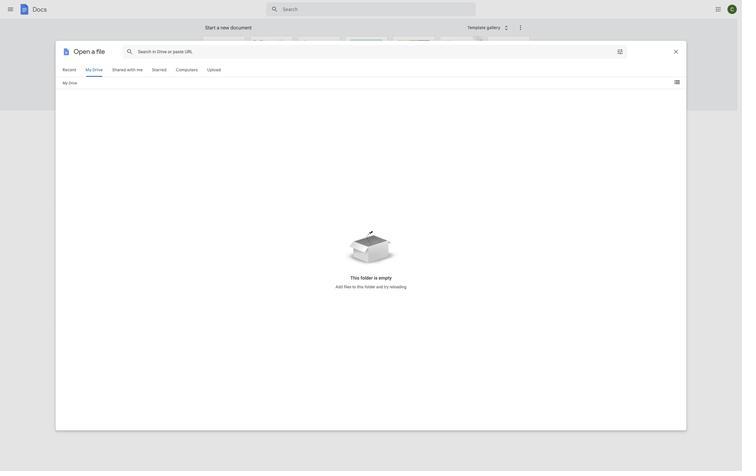 Task type: vqa. For each thing, say whether or not it's contained in the screenshot.
Share
no



Task type: locate. For each thing, give the bounding box(es) containing it.
gallery
[[487, 25, 501, 30]]

list box
[[203, 35, 538, 111]]

4 option from the left
[[345, 36, 388, 104]]

template gallery
[[468, 25, 501, 30]]

start
[[205, 25, 216, 31]]

2 option from the left
[[250, 36, 293, 104]]

a
[[217, 25, 219, 31]]

docs
[[33, 5, 47, 13]]

option
[[203, 36, 246, 102], [250, 36, 293, 104], [298, 36, 340, 104], [345, 36, 388, 104], [393, 36, 435, 104], [440, 36, 483, 104], [488, 36, 530, 104]]

1 option from the left
[[203, 36, 246, 102]]

search image
[[269, 3, 281, 15]]

5 option from the left
[[393, 36, 435, 104]]

docs link
[[19, 3, 47, 16]]

None search field
[[267, 2, 476, 16]]



Task type: describe. For each thing, give the bounding box(es) containing it.
document
[[231, 25, 252, 31]]

7 option from the left
[[488, 36, 530, 104]]

new
[[221, 25, 229, 31]]

6 option from the left
[[440, 36, 483, 104]]

start a new document
[[205, 25, 252, 31]]

3 option from the left
[[298, 36, 340, 104]]

template
[[468, 25, 486, 30]]

start a new document heading
[[205, 19, 464, 37]]

template gallery button
[[464, 0, 514, 406]]



